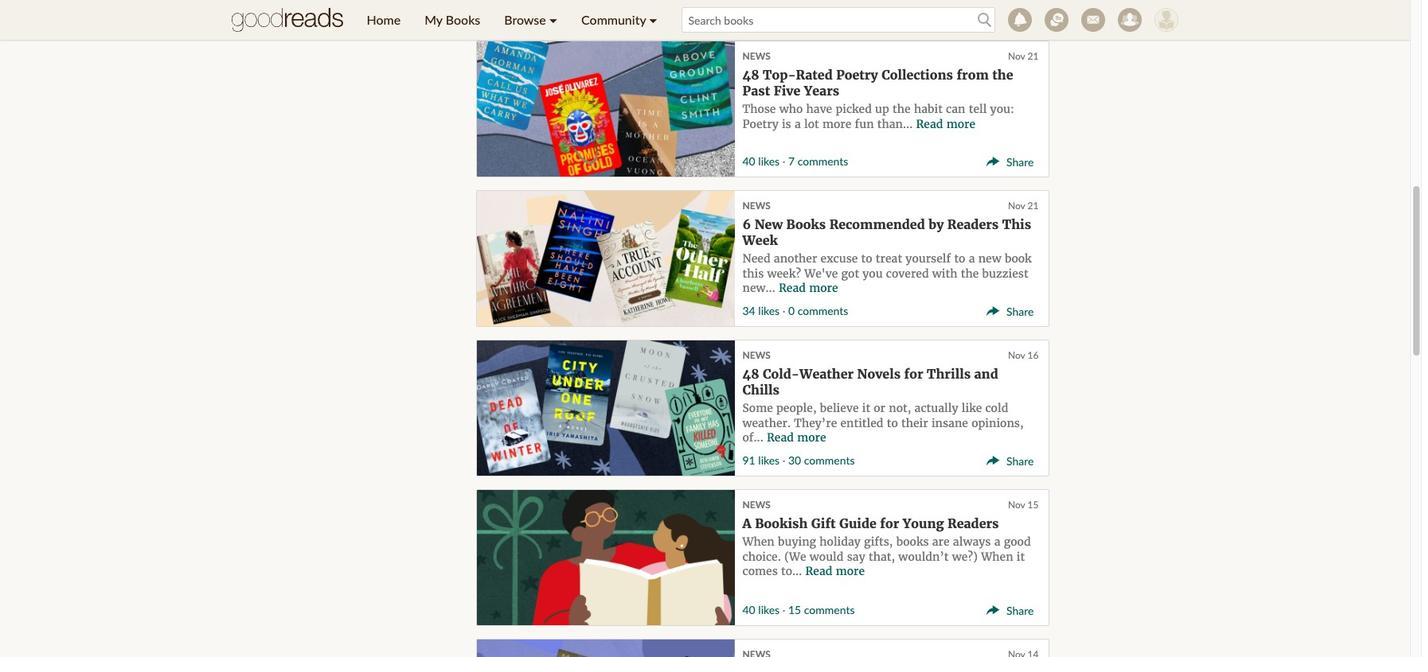 Task type: describe. For each thing, give the bounding box(es) containing it.
choice.
[[743, 550, 781, 564]]

cold-
[[763, 367, 800, 383]]

1 horizontal spatial 15
[[1028, 500, 1039, 512]]

chills
[[743, 383, 780, 398]]

opinions,
[[972, 416, 1024, 430]]

readers inside 6 new books recommended by readers this week
[[948, 217, 999, 233]]

share for 6 new books recommended by readers this week
[[1007, 305, 1034, 318]]

need another excuse to treat yourself to a new book this week? we've got you covered with the buzziest new...
[[743, 252, 1032, 295]]

five
[[774, 83, 801, 99]]

who
[[779, 102, 803, 117]]

when buying holiday gifts, books are always a good choice. (we would say that, wouldn't we?) when it comes to...
[[743, 535, 1031, 579]]

a bookish gift guide for young readers image
[[477, 491, 735, 626]]

news for top-
[[743, 50, 771, 62]]

share button for 48 top-rated poetry collections from the past five years
[[986, 155, 1040, 169]]

likes for 48 cold-weather novels for thrills and chills
[[758, 454, 780, 468]]

read for rated
[[916, 117, 943, 131]]

0
[[788, 304, 795, 318]]

wouldn't
[[899, 550, 949, 564]]

books inside menu
[[446, 12, 480, 27]]

696 likes link
[[486, 3, 530, 17]]

share for 48 top-rated poetry collections from the past five years
[[1007, 155, 1034, 169]]

read for weather
[[767, 431, 794, 445]]

91 likes link
[[743, 454, 780, 468]]

or
[[874, 402, 886, 416]]

share for a bookish gift guide for young readers
[[1007, 604, 1034, 618]]

0 horizontal spatial 15
[[788, 604, 801, 617]]

a
[[743, 516, 752, 532]]

34 likes link
[[743, 304, 780, 318]]

share button for 6 new books recommended by readers this week
[[986, 304, 1040, 319]]

not,
[[889, 402, 911, 416]]

48 cold-weather novels for thrills and chills link
[[743, 367, 998, 398]]

buzziest
[[982, 266, 1029, 281]]

treat
[[876, 252, 902, 266]]

poetry inside 48 top-rated poetry collections from the past five years
[[836, 67, 878, 83]]

have
[[806, 102, 832, 117]]

share button for 6 new books recommended by readers this week
[[986, 303, 1040, 319]]

91
[[743, 454, 756, 468]]

1 horizontal spatial when
[[981, 550, 1013, 564]]

novels
[[857, 367, 901, 383]]

share button for a bookish gift guide for young readers
[[986, 603, 1040, 618]]

read more link for guide
[[805, 564, 865, 579]]

from
[[957, 67, 989, 83]]

40 for 48 top-rated poetry collections from the past five years
[[743, 155, 756, 168]]

21 for 6 new books recommended by readers this week
[[1028, 200, 1039, 212]]

40 likes · 7 comments
[[743, 155, 848, 168]]

news for cold-
[[743, 350, 771, 362]]

we?)
[[952, 550, 978, 564]]

(we
[[784, 550, 806, 564]]

years
[[804, 83, 840, 99]]

my books link
[[413, 0, 492, 40]]

2 horizontal spatial to
[[954, 252, 966, 266]]

good
[[1004, 535, 1031, 550]]

read more link for poetry
[[916, 117, 976, 131]]

· for week
[[783, 304, 786, 318]]

they're
[[794, 416, 837, 430]]

share for 48 cold-weather novels for thrills and chills
[[1007, 455, 1034, 468]]

6 new books recommended by readers this week image
[[477, 191, 735, 327]]

you
[[863, 266, 883, 281]]

34
[[743, 304, 756, 318]]

top-
[[763, 67, 796, 83]]

weather
[[800, 367, 854, 383]]

insane
[[932, 416, 968, 430]]

people,
[[776, 402, 817, 416]]

read more link for novels
[[767, 431, 826, 445]]

books inside 6 new books recommended by readers this week
[[786, 217, 826, 233]]

my group discussions image
[[1044, 8, 1068, 32]]

that,
[[869, 550, 895, 564]]

nov 15 link
[[1008, 500, 1039, 512]]

browse ▾ button
[[492, 0, 569, 40]]

gifts,
[[864, 535, 893, 550]]

my books
[[425, 12, 480, 27]]

40 likes · 15 comments
[[743, 604, 855, 617]]

it inside when buying holiday gifts, books are always a good choice. (we would say that, wouldn't we?) when it comes to...
[[1017, 550, 1025, 564]]

week?
[[767, 266, 801, 281]]

young
[[903, 516, 944, 532]]

always
[[953, 535, 991, 550]]

34 likes · 0 comments
[[743, 304, 848, 318]]

news for bookish
[[743, 500, 771, 512]]

read more for novels
[[767, 431, 826, 445]]

6
[[743, 217, 751, 233]]

weather.
[[743, 416, 791, 430]]

for for young
[[880, 516, 899, 532]]

6 new books recommended by readers this week
[[743, 217, 1031, 249]]

like
[[962, 402, 982, 416]]

21 for 48 top-rated poetry collections from the past five years
[[1028, 50, 1039, 62]]

some people, believe it or not, actually like cold weather. they're entitled to their insane opinions, of...
[[743, 402, 1024, 445]]

nov for and
[[1008, 350, 1025, 362]]

with
[[932, 266, 958, 281]]

read more link for recommended
[[779, 281, 838, 295]]

community ▾ button
[[569, 0, 669, 40]]

comments for chills
[[804, 454, 855, 468]]

new...
[[743, 281, 775, 295]]

a for a bookish gift guide for young readers
[[994, 535, 1001, 550]]

7
[[788, 155, 795, 168]]

to inside some people, believe it or not, actually like cold weather. they're entitled to their insane opinions, of...
[[887, 416, 898, 430]]

read more for guide
[[805, 564, 865, 579]]

of...
[[743, 431, 763, 445]]

is
[[782, 117, 791, 131]]

some
[[743, 402, 773, 416]]

40 for a bookish gift guide for young readers
[[743, 604, 756, 617]]

picked
[[836, 102, 872, 117]]

a bookish gift guide for young readers
[[743, 516, 999, 532]]

poetry inside those who have picked up the habit can tell you: poetry is a lot more fun than...
[[743, 117, 779, 131]]

91 likes · 30 comments
[[743, 454, 855, 468]]

▾ for community ▾
[[649, 12, 657, 27]]

a bookish gift guide for young readers link
[[743, 516, 999, 532]]

inbox image
[[1081, 8, 1105, 32]]

their
[[901, 416, 928, 430]]

the inside 48 top-rated poetry collections from the past five years
[[993, 67, 1013, 83]]

notifications image
[[1008, 8, 1032, 32]]

more for recommended
[[809, 281, 838, 295]]

browse
[[504, 12, 546, 27]]

· for chills
[[783, 454, 786, 468]]

up
[[875, 102, 889, 117]]

share button for 48 cold-weather novels for thrills and chills
[[986, 453, 1040, 468]]

nov 15
[[1008, 500, 1039, 512]]

yourself
[[906, 252, 951, 266]]

48 top-rated poetry collections from the past five years image
[[477, 42, 735, 177]]

entitled
[[841, 416, 884, 430]]

menu containing home
[[355, 0, 669, 40]]

nov for readers
[[1008, 500, 1025, 512]]

and
[[974, 367, 998, 383]]

buying
[[778, 535, 816, 550]]

a inside those who have picked up the habit can tell you: poetry is a lot more fun than...
[[795, 117, 801, 131]]



Task type: vqa. For each thing, say whether or not it's contained in the screenshot.
34
yes



Task type: locate. For each thing, give the bounding box(es) containing it.
book
[[1005, 252, 1032, 266]]

community
[[581, 12, 646, 27]]

this
[[743, 266, 764, 281]]

40
[[743, 155, 756, 168], [743, 604, 756, 617]]

· left 30
[[783, 454, 786, 468]]

0 vertical spatial 15
[[1028, 500, 1039, 512]]

home link
[[355, 0, 413, 40]]

2 share button from the top
[[986, 304, 1040, 319]]

nov for the
[[1008, 50, 1025, 62]]

21 down notifications image
[[1028, 50, 1039, 62]]

readers up always
[[948, 516, 999, 532]]

more down we've
[[809, 281, 838, 295]]

another
[[774, 252, 817, 266]]

share button for a bookish gift guide for young readers
[[986, 604, 1040, 618]]

it inside some people, believe it or not, actually like cold weather. they're entitled to their insane opinions, of...
[[862, 402, 870, 416]]

1 48 from the top
[[743, 67, 759, 83]]

2 share button from the top
[[986, 453, 1040, 468]]

· for past
[[783, 155, 786, 168]]

you:
[[990, 102, 1014, 117]]

4 share from the top
[[1007, 604, 1034, 618]]

can
[[946, 102, 966, 117]]

we've
[[804, 266, 838, 281]]

0 vertical spatial the
[[993, 67, 1013, 83]]

this
[[1002, 217, 1031, 233]]

▾
[[549, 12, 557, 27], [649, 12, 657, 27]]

15 down to...
[[788, 604, 801, 617]]

30
[[788, 454, 801, 468]]

a inside the 'need another excuse to treat yourself to a new book this week? we've got you covered with the buzziest new...'
[[969, 252, 975, 266]]

1 vertical spatial 21
[[1028, 200, 1039, 212]]

2 ▾ from the left
[[649, 12, 657, 27]]

readers
[[948, 217, 999, 233], [948, 516, 999, 532]]

more for guide
[[836, 564, 865, 579]]

are
[[932, 535, 950, 550]]

books right my
[[446, 12, 480, 27]]

community ▾
[[581, 12, 657, 27]]

read down habit on the top
[[916, 117, 943, 131]]

comments
[[561, 3, 611, 17], [798, 155, 848, 168], [798, 304, 848, 318], [804, 454, 855, 468], [804, 604, 855, 617]]

▾ inside 'dropdown button'
[[649, 12, 657, 27]]

2 news from the top
[[743, 200, 771, 212]]

share button down "opinions,"
[[986, 453, 1040, 468]]

21
[[1028, 50, 1039, 62], [1028, 200, 1039, 212]]

2 vertical spatial the
[[961, 266, 979, 281]]

48 for 48 top-rated poetry collections from the past five years
[[743, 67, 759, 83]]

2 40 likes link from the top
[[743, 604, 780, 617]]

to up you
[[861, 252, 872, 266]]

nov 21 link down notifications image
[[1008, 50, 1039, 62]]

0 vertical spatial share button
[[986, 303, 1040, 319]]

likes
[[508, 3, 530, 17], [758, 155, 780, 168], [758, 304, 780, 318], [758, 454, 780, 468], [758, 604, 780, 617]]

friend requests image
[[1118, 8, 1142, 32]]

0 vertical spatial 40
[[743, 155, 756, 168]]

news up 6
[[743, 200, 771, 212]]

new
[[978, 252, 1002, 266]]

2 horizontal spatial a
[[994, 535, 1001, 550]]

nov up good
[[1008, 500, 1025, 512]]

likes for a bookish gift guide for young readers
[[758, 604, 780, 617]]

nov left 16 at the right of the page
[[1008, 350, 1025, 362]]

books
[[896, 535, 929, 550]]

15
[[1028, 500, 1039, 512], [788, 604, 801, 617]]

for right 'novels'
[[904, 367, 923, 383]]

0 comments link
[[788, 304, 848, 318]]

share down "opinions,"
[[1007, 455, 1034, 468]]

believe
[[820, 402, 859, 416]]

0 horizontal spatial ▾
[[549, 12, 557, 27]]

1 horizontal spatial poetry
[[836, 67, 878, 83]]

· left 440
[[533, 3, 536, 17]]

for inside 48 cold-weather novels for thrills and chills
[[904, 367, 923, 383]]

when
[[743, 535, 775, 550], [981, 550, 1013, 564]]

nov 21 up the "this"
[[1008, 200, 1039, 212]]

news up cold- on the bottom right
[[743, 350, 771, 362]]

0 vertical spatial nov 21
[[1008, 50, 1039, 62]]

it left 'or'
[[862, 402, 870, 416]]

share button down buzziest
[[986, 304, 1040, 319]]

0 vertical spatial 21
[[1028, 50, 1039, 62]]

test dummy image
[[1154, 8, 1178, 32]]

Search for books to add to your shelves search field
[[681, 7, 995, 33]]

1 nov 21 from the top
[[1008, 50, 1039, 62]]

0 horizontal spatial for
[[880, 516, 899, 532]]

menu
[[355, 0, 669, 40]]

when down good
[[981, 550, 1013, 564]]

· left 15 comments link
[[783, 604, 786, 617]]

share button
[[986, 155, 1040, 169], [986, 304, 1040, 319], [986, 454, 1040, 468], [986, 604, 1040, 618]]

it
[[862, 402, 870, 416], [1017, 550, 1025, 564]]

likes for 6 new books recommended by readers this week
[[758, 304, 780, 318]]

696 likes · 440 comments
[[486, 3, 611, 17]]

1 vertical spatial 15
[[788, 604, 801, 617]]

more
[[823, 117, 852, 131], [947, 117, 976, 131], [809, 281, 838, 295], [797, 431, 826, 445], [836, 564, 865, 579]]

0 vertical spatial it
[[862, 402, 870, 416]]

nov 21 for 6 new books recommended by readers this week
[[1008, 200, 1039, 212]]

1 40 likes link from the top
[[743, 155, 780, 168]]

read for gift
[[805, 564, 833, 579]]

read more down we've
[[779, 281, 838, 295]]

0 horizontal spatial a
[[795, 117, 801, 131]]

those
[[743, 102, 776, 117]]

read more up 30
[[767, 431, 826, 445]]

excuse
[[821, 252, 858, 266]]

1 horizontal spatial a
[[969, 252, 975, 266]]

read more link up 30
[[767, 431, 826, 445]]

15 up good
[[1028, 500, 1039, 512]]

say
[[847, 550, 865, 564]]

440 comments link
[[538, 3, 611, 17]]

likes down comes
[[758, 604, 780, 617]]

1 vertical spatial readers
[[948, 516, 999, 532]]

Search books text field
[[681, 7, 995, 33]]

6 new books recommended by readers this week link
[[743, 217, 1031, 249]]

0 vertical spatial 48
[[743, 67, 759, 83]]

likes right 91
[[758, 454, 780, 468]]

7 comments link
[[788, 155, 848, 168]]

1 news from the top
[[743, 50, 771, 62]]

read
[[916, 117, 943, 131], [779, 281, 806, 295], [767, 431, 794, 445], [805, 564, 833, 579]]

1 share button from the top
[[986, 303, 1040, 319]]

2 nov 21 from the top
[[1008, 200, 1039, 212]]

2 nov 21 link from the top
[[1008, 200, 1039, 212]]

440
[[538, 3, 558, 17]]

40 down comes
[[743, 604, 756, 617]]

0 horizontal spatial it
[[862, 402, 870, 416]]

guide
[[839, 516, 877, 532]]

likes for 48 top-rated poetry collections from the past five years
[[758, 155, 780, 168]]

rated
[[796, 67, 833, 83]]

actually
[[915, 402, 958, 416]]

40 likes link for a bookish gift guide for young readers
[[743, 604, 780, 617]]

48 left top-
[[743, 67, 759, 83]]

share
[[1007, 155, 1034, 169], [1007, 305, 1034, 318], [1007, 455, 1034, 468], [1007, 604, 1034, 618]]

share button down good
[[986, 603, 1040, 618]]

read more link down can
[[916, 117, 976, 131]]

48 left cold- on the bottom right
[[743, 367, 759, 383]]

3 share button from the top
[[986, 454, 1040, 468]]

for up gifts,
[[880, 516, 899, 532]]

1 horizontal spatial it
[[1017, 550, 1025, 564]]

recommended
[[830, 217, 925, 233]]

the
[[993, 67, 1013, 83], [893, 102, 911, 117], [961, 266, 979, 281]]

by
[[929, 217, 944, 233]]

nov 21 down notifications image
[[1008, 50, 1039, 62]]

the down new
[[961, 266, 979, 281]]

to down "not,"
[[887, 416, 898, 430]]

nov for this
[[1008, 200, 1025, 212]]

share inside share popup button
[[1007, 155, 1034, 169]]

more inside those who have picked up the habit can tell you: poetry is a lot more fun than...
[[823, 117, 852, 131]]

1 share from the top
[[1007, 155, 1034, 169]]

7 new books recommended by readers this week image
[[477, 641, 735, 658]]

news for new
[[743, 200, 771, 212]]

read more down 'would'
[[805, 564, 865, 579]]

the inside the 'need another excuse to treat yourself to a new book this week? we've got you covered with the buzziest new...'
[[961, 266, 979, 281]]

40 likes link
[[743, 155, 780, 168], [743, 604, 780, 617]]

got
[[841, 266, 859, 281]]

nov 21 link up the "this"
[[1008, 200, 1039, 212]]

48
[[743, 67, 759, 83], [743, 367, 759, 383]]

30 comments link
[[788, 454, 855, 468]]

comments for past
[[798, 155, 848, 168]]

3 nov from the top
[[1008, 350, 1025, 362]]

lot
[[804, 117, 819, 131]]

4 news from the top
[[743, 500, 771, 512]]

share button down "opinions,"
[[986, 454, 1040, 468]]

share button down buzziest
[[986, 303, 1040, 319]]

0 horizontal spatial poetry
[[743, 117, 779, 131]]

share down you:
[[1007, 155, 1034, 169]]

more down say
[[836, 564, 865, 579]]

bookish
[[755, 516, 808, 532]]

comments for week
[[798, 304, 848, 318]]

1 horizontal spatial for
[[904, 367, 923, 383]]

1 horizontal spatial ▾
[[649, 12, 657, 27]]

3 news from the top
[[743, 350, 771, 362]]

▾ for browse ▾
[[549, 12, 557, 27]]

those who have picked up the habit can tell you: poetry is a lot more fun than...
[[743, 102, 1014, 131]]

1 vertical spatial 40 likes link
[[743, 604, 780, 617]]

books up another
[[786, 217, 826, 233]]

for for thrills
[[904, 367, 923, 383]]

share down buzziest
[[1007, 305, 1034, 318]]

0 horizontal spatial books
[[446, 12, 480, 27]]

nov 16 link
[[1008, 350, 1039, 362]]

1 vertical spatial 48
[[743, 367, 759, 383]]

1 vertical spatial it
[[1017, 550, 1025, 564]]

thrills
[[927, 367, 971, 383]]

when up "choice."
[[743, 535, 775, 550]]

week
[[743, 233, 778, 249]]

holiday
[[820, 535, 861, 550]]

48 inside 48 top-rated poetry collections from the past five years
[[743, 67, 759, 83]]

news up a at right bottom
[[743, 500, 771, 512]]

48 inside 48 cold-weather novels for thrills and chills
[[743, 367, 759, 383]]

read for books
[[779, 281, 806, 295]]

1 vertical spatial books
[[786, 217, 826, 233]]

▾ inside popup button
[[549, 12, 557, 27]]

1 horizontal spatial the
[[961, 266, 979, 281]]

1 nov from the top
[[1008, 50, 1025, 62]]

1 vertical spatial a
[[969, 252, 975, 266]]

0 horizontal spatial the
[[893, 102, 911, 117]]

to up with
[[954, 252, 966, 266]]

40 likes link down comes
[[743, 604, 780, 617]]

2 vertical spatial share button
[[986, 603, 1040, 618]]

1 nov 21 link from the top
[[1008, 50, 1039, 62]]

cold
[[985, 402, 1008, 416]]

a for 6 new books recommended by readers this week
[[969, 252, 975, 266]]

it down good
[[1017, 550, 1025, 564]]

1 vertical spatial for
[[880, 516, 899, 532]]

share button down good
[[986, 604, 1040, 618]]

nov 21
[[1008, 50, 1039, 62], [1008, 200, 1039, 212]]

0 vertical spatial books
[[446, 12, 480, 27]]

1 horizontal spatial to
[[887, 416, 898, 430]]

browse ▾
[[504, 12, 557, 27]]

0 vertical spatial for
[[904, 367, 923, 383]]

40 likes link for 48 top-rated poetry collections from the past five years
[[743, 155, 780, 168]]

habit
[[914, 102, 943, 117]]

nov 21 link for 48 top-rated poetry collections from the past five years
[[1008, 50, 1039, 62]]

1 vertical spatial share button
[[986, 453, 1040, 468]]

1 vertical spatial 40
[[743, 604, 756, 617]]

read more link down 'would'
[[805, 564, 865, 579]]

nov up the "this"
[[1008, 200, 1025, 212]]

read more
[[916, 117, 976, 131], [779, 281, 838, 295], [767, 431, 826, 445], [805, 564, 865, 579]]

1 vertical spatial the
[[893, 102, 911, 117]]

share button for 48 cold-weather novels for thrills and chills
[[986, 454, 1040, 468]]

1 horizontal spatial books
[[786, 217, 826, 233]]

to
[[861, 252, 872, 266], [954, 252, 966, 266], [887, 416, 898, 430]]

need
[[743, 252, 771, 266]]

poetry down those
[[743, 117, 779, 131]]

0 horizontal spatial to
[[861, 252, 872, 266]]

0 vertical spatial a
[[795, 117, 801, 131]]

share button
[[986, 303, 1040, 319], [986, 453, 1040, 468], [986, 603, 1040, 618]]

2 share from the top
[[1007, 305, 1034, 318]]

nov 16
[[1008, 350, 1039, 362]]

poetry up picked
[[836, 67, 878, 83]]

read down 'would'
[[805, 564, 833, 579]]

more down they're
[[797, 431, 826, 445]]

collections
[[882, 67, 953, 83]]

share button down you:
[[986, 155, 1040, 169]]

likes right "34"
[[758, 304, 780, 318]]

· left 7
[[783, 155, 786, 168]]

40 likes link left 7
[[743, 155, 780, 168]]

covered
[[886, 266, 929, 281]]

read down week?
[[779, 281, 806, 295]]

4 share button from the top
[[986, 604, 1040, 618]]

2 horizontal spatial the
[[993, 67, 1013, 83]]

nov
[[1008, 50, 1025, 62], [1008, 200, 1025, 212], [1008, 350, 1025, 362], [1008, 500, 1025, 512]]

my
[[425, 12, 443, 27]]

read more down can
[[916, 117, 976, 131]]

read more for recommended
[[779, 281, 838, 295]]

· left 0
[[783, 304, 786, 318]]

nov down notifications image
[[1008, 50, 1025, 62]]

the up than...
[[893, 102, 911, 117]]

fun
[[855, 117, 874, 131]]

more for poetry
[[947, 117, 976, 131]]

1 share button from the top
[[986, 155, 1040, 169]]

48 top-rated poetry collections from the past five years link
[[743, 67, 1013, 99]]

2 nov from the top
[[1008, 200, 1025, 212]]

0 vertical spatial nov 21 link
[[1008, 50, 1039, 62]]

read more link down we've
[[779, 281, 838, 295]]

gift
[[811, 516, 836, 532]]

1 21 from the top
[[1028, 50, 1039, 62]]

0 vertical spatial 40 likes link
[[743, 155, 780, 168]]

40 left 7
[[743, 155, 756, 168]]

a inside when buying holiday gifts, books are always a good choice. (we would say that, wouldn't we?) when it comes to...
[[994, 535, 1001, 550]]

a right is
[[795, 117, 801, 131]]

48 top-rated poetry collections from the past five years
[[743, 67, 1013, 99]]

more for novels
[[797, 431, 826, 445]]

likes right 696
[[508, 3, 530, 17]]

read more for poetry
[[916, 117, 976, 131]]

a left new
[[969, 252, 975, 266]]

more down can
[[947, 117, 976, 131]]

read down weather.
[[767, 431, 794, 445]]

1 vertical spatial nov 21 link
[[1008, 200, 1039, 212]]

home
[[367, 12, 401, 27]]

nov 21 link for 6 new books recommended by readers this week
[[1008, 200, 1039, 212]]

readers right by
[[948, 217, 999, 233]]

1 vertical spatial poetry
[[743, 117, 779, 131]]

likes left 7
[[758, 155, 780, 168]]

would
[[810, 550, 844, 564]]

2 21 from the top
[[1028, 200, 1039, 212]]

15 comments link
[[788, 604, 855, 617]]

4 nov from the top
[[1008, 500, 1025, 512]]

3 share from the top
[[1007, 455, 1034, 468]]

the right from
[[993, 67, 1013, 83]]

past
[[743, 83, 770, 99]]

2 48 from the top
[[743, 367, 759, 383]]

2 vertical spatial a
[[994, 535, 1001, 550]]

21 up the "this"
[[1028, 200, 1039, 212]]

the inside those who have picked up the habit can tell you: poetry is a lot more fun than...
[[893, 102, 911, 117]]

48 cold-weather novels for thrills and chills image
[[477, 341, 735, 477]]

0 vertical spatial poetry
[[836, 67, 878, 83]]

1 40 from the top
[[743, 155, 756, 168]]

1 vertical spatial nov 21
[[1008, 200, 1039, 212]]

0 horizontal spatial when
[[743, 535, 775, 550]]

share down good
[[1007, 604, 1034, 618]]

48 for 48 cold-weather novels for thrills and chills
[[743, 367, 759, 383]]

more down picked
[[823, 117, 852, 131]]

nov 21 for 48 top-rated poetry collections from the past five years
[[1008, 50, 1039, 62]]

0 vertical spatial readers
[[948, 217, 999, 233]]

news up top-
[[743, 50, 771, 62]]

comes
[[743, 564, 778, 579]]

to...
[[781, 564, 802, 579]]

share button
[[986, 154, 1040, 169]]

3 share button from the top
[[986, 603, 1040, 618]]

a left good
[[994, 535, 1001, 550]]

2 40 from the top
[[743, 604, 756, 617]]

1 ▾ from the left
[[549, 12, 557, 27]]



